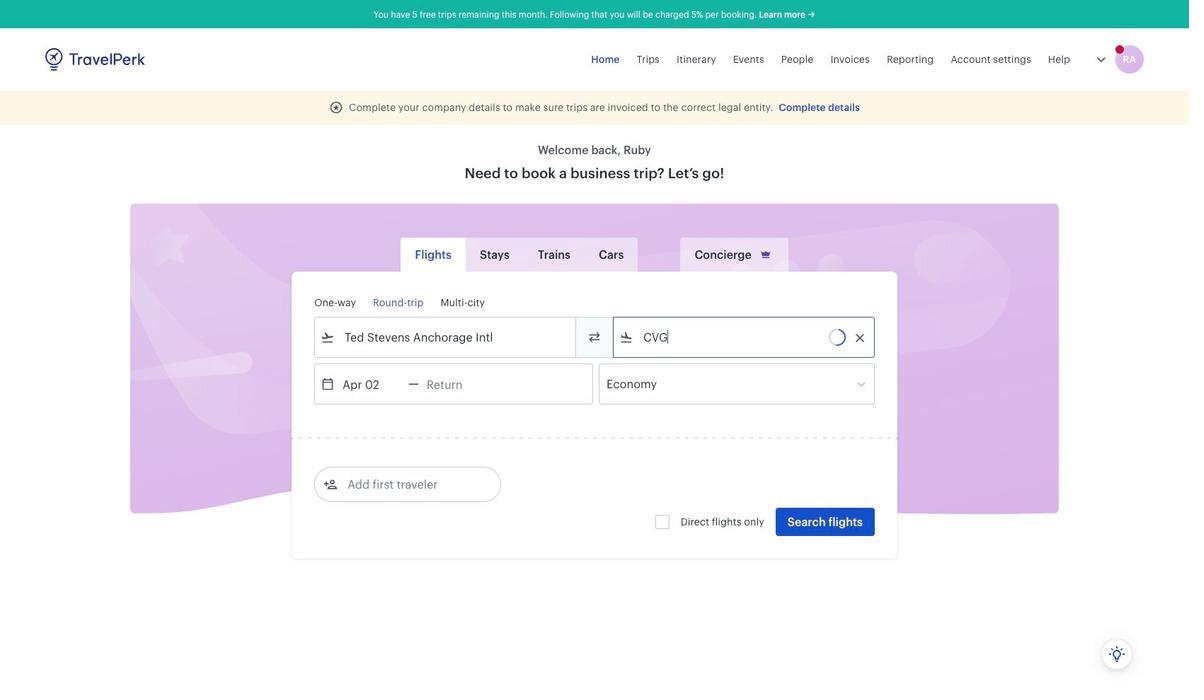 Task type: describe. For each thing, give the bounding box(es) containing it.
Depart text field
[[335, 365, 409, 404]]

Return text field
[[419, 365, 493, 404]]

Add first traveler search field
[[338, 474, 485, 496]]

From search field
[[335, 326, 557, 349]]



Task type: locate. For each thing, give the bounding box(es) containing it.
To search field
[[634, 326, 856, 349]]



Task type: vqa. For each thing, say whether or not it's contained in the screenshot.
Return text field
yes



